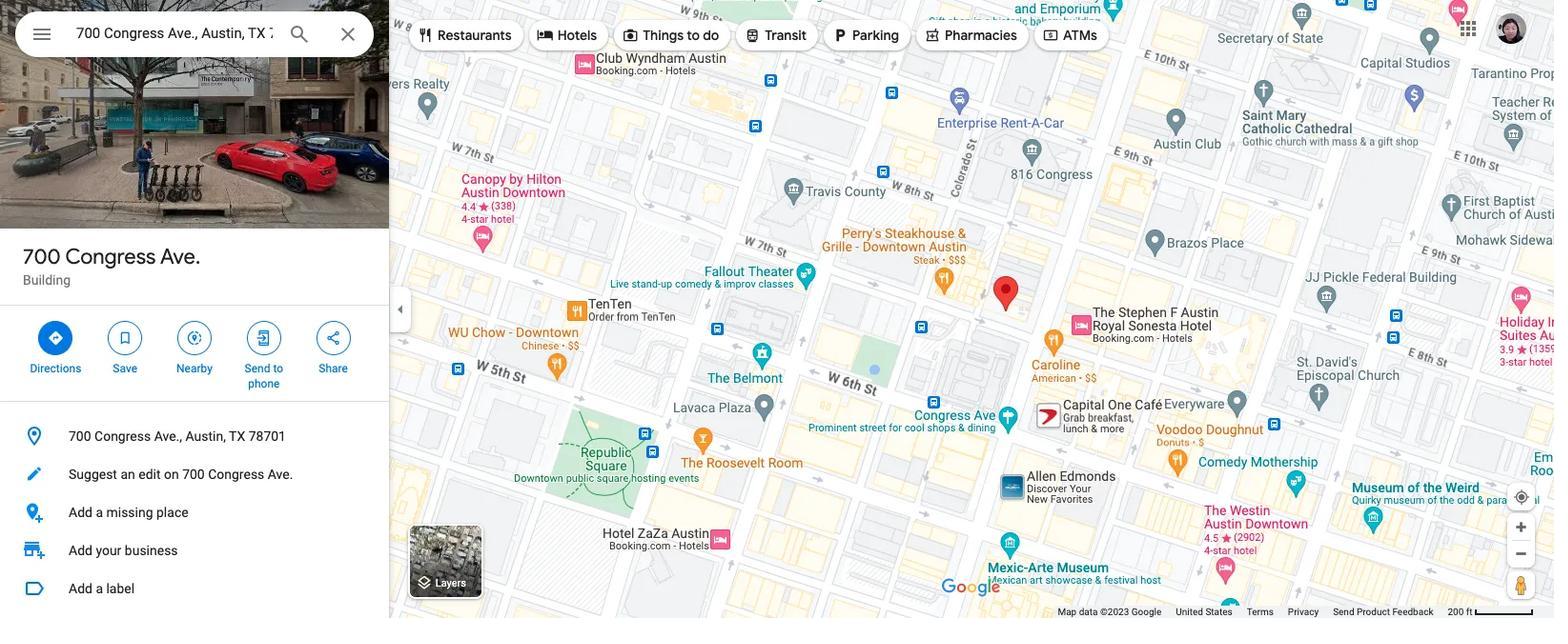 Task type: locate. For each thing, give the bounding box(es) containing it.
2 a from the top
[[96, 582, 103, 597]]


[[622, 24, 639, 45]]


[[831, 24, 849, 45]]

 search field
[[15, 11, 374, 61]]

map
[[1058, 607, 1077, 618]]

0 vertical spatial ave.
[[160, 244, 200, 271]]

share
[[319, 362, 348, 376]]

700 inside button
[[182, 467, 205, 482]]

privacy button
[[1288, 606, 1319, 619]]

None field
[[76, 22, 273, 45]]

a inside 'button'
[[96, 582, 103, 597]]

send product feedback
[[1333, 607, 1433, 618]]

none field inside 700 congress ave., austin, tx 78701 field
[[76, 22, 273, 45]]

0 vertical spatial send
[[245, 362, 270, 376]]

suggest an edit on 700 congress ave. button
[[0, 456, 389, 494]]

terms button
[[1247, 606, 1274, 619]]


[[116, 328, 134, 349]]

700
[[23, 244, 61, 271], [69, 429, 91, 444], [182, 467, 205, 482]]

2 vertical spatial 700
[[182, 467, 205, 482]]

1 vertical spatial congress
[[94, 429, 151, 444]]

 parking
[[831, 24, 899, 45]]

0 horizontal spatial send
[[245, 362, 270, 376]]

add a missing place button
[[0, 494, 389, 532]]

add
[[69, 505, 92, 521], [69, 543, 92, 559], [69, 582, 92, 597]]


[[325, 328, 342, 349]]

1 vertical spatial add
[[69, 543, 92, 559]]

ave. down 78701 on the left of page
[[268, 467, 293, 482]]

collapse side panel image
[[390, 299, 411, 320]]

 hotels
[[536, 24, 597, 45]]

0 vertical spatial 700
[[23, 244, 61, 271]]

1 vertical spatial to
[[273, 362, 283, 376]]

2 vertical spatial congress
[[208, 467, 264, 482]]

add for add your business
[[69, 543, 92, 559]]

0 horizontal spatial 700
[[23, 244, 61, 271]]


[[31, 21, 53, 48]]

congress inside button
[[208, 467, 264, 482]]

send inside send product feedback button
[[1333, 607, 1354, 618]]

700 congress ave. building
[[23, 244, 200, 288]]

to inside  things to do
[[687, 27, 700, 44]]

700 Congress Ave., Austin, TX 78701 field
[[15, 11, 374, 57]]

transit
[[765, 27, 807, 44]]

3 add from the top
[[69, 582, 92, 597]]

send for send to phone
[[245, 362, 270, 376]]

0 horizontal spatial ave.
[[160, 244, 200, 271]]

700 for ave.
[[23, 244, 61, 271]]

1 vertical spatial 700
[[69, 429, 91, 444]]

add down suggest
[[69, 505, 92, 521]]

1 vertical spatial send
[[1333, 607, 1354, 618]]

austin,
[[185, 429, 226, 444]]

congress up an
[[94, 429, 151, 444]]

add inside button
[[69, 505, 92, 521]]

1 vertical spatial a
[[96, 582, 103, 597]]

700 congress ave. main content
[[0, 0, 389, 619]]

united states button
[[1176, 606, 1233, 619]]

add left label
[[69, 582, 92, 597]]

congress down "tx"
[[208, 467, 264, 482]]

a inside button
[[96, 505, 103, 521]]

show street view coverage image
[[1507, 571, 1535, 600]]

ave. up the 
[[160, 244, 200, 271]]

a
[[96, 505, 103, 521], [96, 582, 103, 597]]

send up phone
[[245, 362, 270, 376]]

send
[[245, 362, 270, 376], [1333, 607, 1354, 618]]

a left missing
[[96, 505, 103, 521]]

congress up "building"
[[65, 244, 156, 271]]

0 vertical spatial a
[[96, 505, 103, 521]]

to left do
[[687, 27, 700, 44]]

add left your
[[69, 543, 92, 559]]

 atms
[[1042, 24, 1097, 45]]

 pharmacies
[[924, 24, 1017, 45]]

send to phone
[[245, 362, 283, 391]]

a left label
[[96, 582, 103, 597]]

 things to do
[[622, 24, 719, 45]]

1 horizontal spatial send
[[1333, 607, 1354, 618]]

2 add from the top
[[69, 543, 92, 559]]

missing
[[106, 505, 153, 521]]

add inside 'button'
[[69, 582, 92, 597]]

©2023
[[1100, 607, 1129, 618]]

states
[[1205, 607, 1233, 618]]

tx
[[229, 429, 245, 444]]

footer containing map data ©2023 google
[[1058, 606, 1448, 619]]

2 vertical spatial add
[[69, 582, 92, 597]]

to up phone
[[273, 362, 283, 376]]

200
[[1448, 607, 1464, 618]]

add for add a label
[[69, 582, 92, 597]]

footer
[[1058, 606, 1448, 619]]

ave.
[[160, 244, 200, 271], [268, 467, 293, 482]]

0 horizontal spatial to
[[273, 362, 283, 376]]

terms
[[1247, 607, 1274, 618]]

0 vertical spatial to
[[687, 27, 700, 44]]

united states
[[1176, 607, 1233, 618]]

zoom in image
[[1514, 521, 1528, 535]]

2 horizontal spatial 700
[[182, 467, 205, 482]]

label
[[106, 582, 135, 597]]

directions
[[30, 362, 81, 376]]

700 inside 700 congress ave. building
[[23, 244, 61, 271]]

700 right on on the bottom of the page
[[182, 467, 205, 482]]

1 horizontal spatial 700
[[69, 429, 91, 444]]

add your business
[[69, 543, 178, 559]]

1 horizontal spatial to
[[687, 27, 700, 44]]


[[186, 328, 203, 349]]

1 add from the top
[[69, 505, 92, 521]]

1 vertical spatial ave.
[[268, 467, 293, 482]]

to
[[687, 27, 700, 44], [273, 362, 283, 376]]

0 vertical spatial congress
[[65, 244, 156, 271]]

place
[[156, 505, 188, 521]]

congress inside "button"
[[94, 429, 151, 444]]

privacy
[[1288, 607, 1319, 618]]

1 horizontal spatial ave.
[[268, 467, 293, 482]]


[[744, 24, 761, 45]]

congress
[[65, 244, 156, 271], [94, 429, 151, 444], [208, 467, 264, 482]]

google
[[1131, 607, 1162, 618]]

700 up suggest
[[69, 429, 91, 444]]

zoom out image
[[1514, 547, 1528, 562]]

700 up "building"
[[23, 244, 61, 271]]

footer inside google maps element
[[1058, 606, 1448, 619]]

feedback
[[1392, 607, 1433, 618]]

send inside send to phone
[[245, 362, 270, 376]]

add a missing place
[[69, 505, 188, 521]]

send left product
[[1333, 607, 1354, 618]]

0 vertical spatial add
[[69, 505, 92, 521]]

700 inside "button"
[[69, 429, 91, 444]]

building
[[23, 273, 71, 288]]

700 congress ave., austin, tx 78701 button
[[0, 418, 389, 456]]


[[417, 24, 434, 45]]

1 a from the top
[[96, 505, 103, 521]]

congress inside 700 congress ave. building
[[65, 244, 156, 271]]



Task type: describe. For each thing, give the bounding box(es) containing it.
ave. inside button
[[268, 467, 293, 482]]

map data ©2023 google
[[1058, 607, 1162, 618]]

700 congress ave., austin, tx 78701
[[69, 429, 286, 444]]

google maps element
[[0, 0, 1554, 619]]

suggest an edit on 700 congress ave.
[[69, 467, 293, 482]]

200 ft button
[[1448, 607, 1534, 618]]

add a label button
[[0, 570, 389, 608]]

data
[[1079, 607, 1098, 618]]

your
[[96, 543, 121, 559]]


[[924, 24, 941, 45]]

78701
[[249, 429, 286, 444]]

send product feedback button
[[1333, 606, 1433, 619]]


[[1042, 24, 1059, 45]]

google account: michele murakami  
(michele.murakami@adept.ai) image
[[1496, 13, 1526, 43]]

product
[[1357, 607, 1390, 618]]

congress for ave.
[[65, 244, 156, 271]]

700 for ave.,
[[69, 429, 91, 444]]


[[255, 328, 272, 349]]

layers
[[435, 578, 466, 590]]

ave.,
[[154, 429, 182, 444]]

united
[[1176, 607, 1203, 618]]

ft
[[1466, 607, 1473, 618]]

nearby
[[176, 362, 213, 376]]

pharmacies
[[945, 27, 1017, 44]]

things
[[643, 27, 684, 44]]

a for label
[[96, 582, 103, 597]]

a for missing
[[96, 505, 103, 521]]

restaurants
[[438, 27, 512, 44]]

ave. inside 700 congress ave. building
[[160, 244, 200, 271]]


[[536, 24, 554, 45]]

an
[[121, 467, 135, 482]]

business
[[125, 543, 178, 559]]

add a label
[[69, 582, 135, 597]]

200 ft
[[1448, 607, 1473, 618]]

hotels
[[557, 27, 597, 44]]

to inside send to phone
[[273, 362, 283, 376]]

atms
[[1063, 27, 1097, 44]]

add for add a missing place
[[69, 505, 92, 521]]

phone
[[248, 378, 280, 391]]

actions for 700 congress ave. region
[[0, 306, 389, 401]]

parking
[[852, 27, 899, 44]]

on
[[164, 467, 179, 482]]

edit
[[138, 467, 161, 482]]

save
[[113, 362, 137, 376]]


[[47, 328, 64, 349]]

send for send product feedback
[[1333, 607, 1354, 618]]

show your location image
[[1513, 489, 1530, 506]]

 transit
[[744, 24, 807, 45]]

congress for ave.,
[[94, 429, 151, 444]]

add your business link
[[0, 532, 389, 570]]

 button
[[15, 11, 69, 61]]

suggest
[[69, 467, 117, 482]]

do
[[703, 27, 719, 44]]

 restaurants
[[417, 24, 512, 45]]



Task type: vqa. For each thing, say whether or not it's contained in the screenshot.


